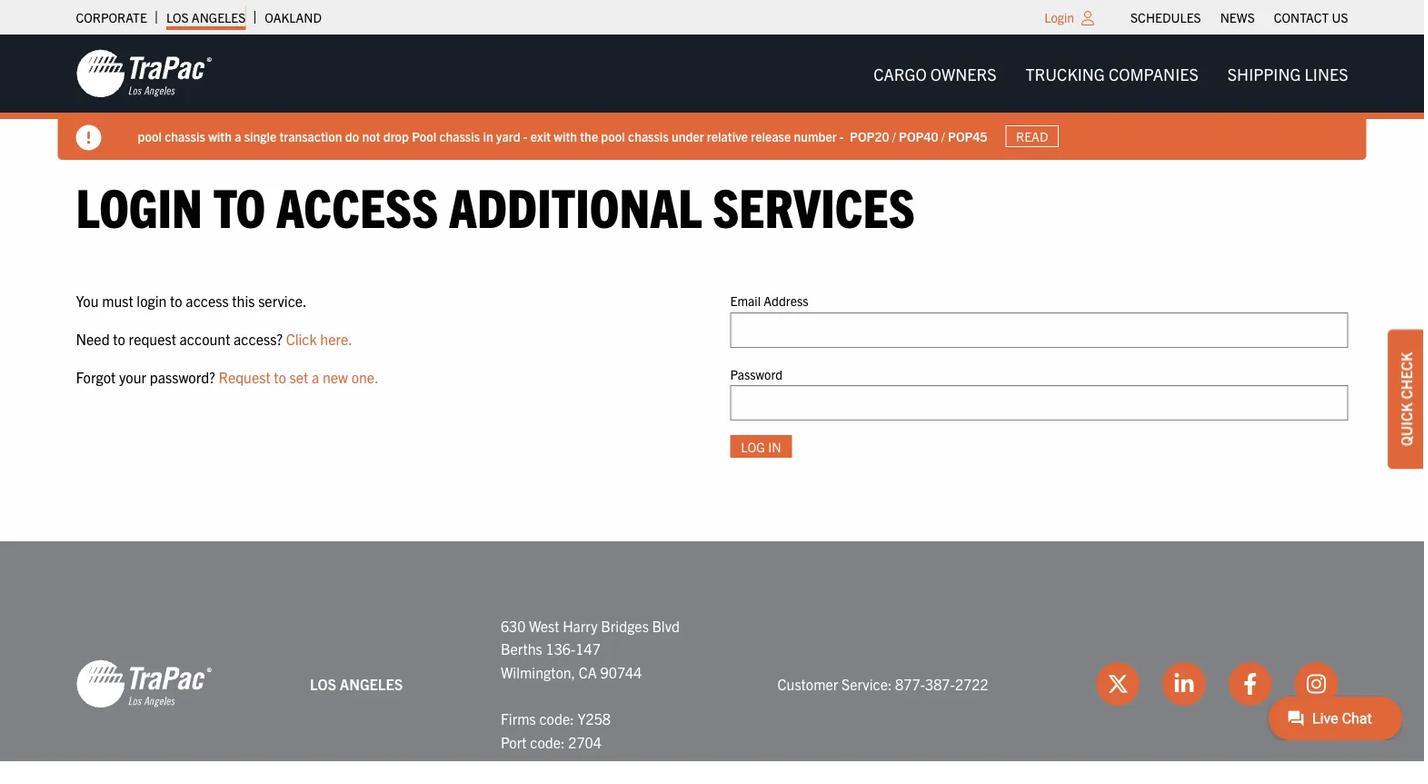 Task type: vqa. For each thing, say whether or not it's contained in the screenshot.
right terminal
no



Task type: locate. For each thing, give the bounding box(es) containing it.
one.
[[351, 368, 379, 386]]

1 horizontal spatial -
[[840, 128, 844, 144]]

a right set
[[312, 368, 319, 386]]

2 los angeles image from the top
[[76, 659, 212, 710]]

1 horizontal spatial with
[[554, 128, 577, 144]]

service.
[[258, 292, 307, 310]]

cargo owners link
[[859, 55, 1011, 92]]

chassis
[[165, 128, 205, 144], [439, 128, 480, 144], [628, 128, 669, 144]]

with left the single
[[208, 128, 232, 144]]

service:
[[842, 675, 892, 693]]

menu bar inside banner
[[859, 55, 1363, 92]]

1 horizontal spatial /
[[942, 128, 945, 144]]

0 horizontal spatial angeles
[[192, 9, 246, 25]]

code: up 2704
[[539, 710, 574, 728]]

shipping
[[1228, 63, 1301, 84]]

0 vertical spatial los
[[166, 9, 189, 25]]

quick
[[1397, 403, 1415, 447]]

los angeles
[[166, 9, 246, 25], [310, 675, 403, 693]]

banner
[[0, 35, 1424, 160]]

1 horizontal spatial a
[[312, 368, 319, 386]]

set
[[290, 368, 308, 386]]

must
[[102, 292, 133, 310]]

2 chassis from the left
[[439, 128, 480, 144]]

los angeles image for banner containing cargo owners
[[76, 48, 212, 99]]

contact us
[[1274, 9, 1349, 25]]

angeles
[[192, 9, 246, 25], [340, 675, 403, 693]]

news
[[1221, 9, 1255, 25]]

menu bar up shipping
[[1121, 5, 1358, 30]]

you must login to access this service.
[[76, 292, 307, 310]]

code:
[[539, 710, 574, 728], [530, 733, 565, 751]]

los angeles image for footer containing 630 west harry bridges blvd
[[76, 659, 212, 710]]

- left exit
[[523, 128, 528, 144]]

1 vertical spatial a
[[312, 368, 319, 386]]

owners
[[931, 63, 997, 84]]

2 horizontal spatial chassis
[[628, 128, 669, 144]]

drop
[[383, 128, 409, 144]]

read
[[1016, 128, 1048, 145]]

to right need
[[113, 330, 125, 348]]

los angeles image inside banner
[[76, 48, 212, 99]]

code: right port
[[530, 733, 565, 751]]

login left light image
[[1045, 9, 1075, 25]]

pool
[[138, 128, 162, 144], [601, 128, 625, 144]]

ca
[[579, 663, 597, 682]]

firms
[[501, 710, 536, 728]]

pool right the the
[[601, 128, 625, 144]]

not
[[362, 128, 380, 144]]

1 los angeles image from the top
[[76, 48, 212, 99]]

/ left "pop45"
[[942, 128, 945, 144]]

menu bar
[[1121, 5, 1358, 30], [859, 55, 1363, 92]]

corporate
[[76, 9, 147, 25]]

0 vertical spatial a
[[235, 128, 241, 144]]

0 horizontal spatial login
[[76, 172, 203, 238]]

shipping lines link
[[1213, 55, 1363, 92]]

menu bar containing cargo owners
[[859, 55, 1363, 92]]

none submit inside login to access additional services main content
[[730, 435, 792, 458]]

0 vertical spatial menu bar
[[1121, 5, 1358, 30]]

corporate link
[[76, 5, 147, 30]]

chassis left the single
[[165, 128, 205, 144]]

release
[[751, 128, 791, 144]]

a inside main content
[[312, 368, 319, 386]]

here.
[[320, 330, 353, 348]]

1 horizontal spatial chassis
[[439, 128, 480, 144]]

address
[[764, 293, 809, 309]]

a left the single
[[235, 128, 241, 144]]

with left the the
[[554, 128, 577, 144]]

/ right pop20
[[892, 128, 896, 144]]

forgot your password? request to set a new one.
[[76, 368, 379, 386]]

1 vertical spatial los angeles image
[[76, 659, 212, 710]]

email
[[730, 293, 761, 309]]

a
[[235, 128, 241, 144], [312, 368, 319, 386]]

1 horizontal spatial pool
[[601, 128, 625, 144]]

schedules link
[[1131, 5, 1201, 30]]

los angeles image inside footer
[[76, 659, 212, 710]]

login
[[137, 292, 167, 310]]

877-
[[896, 675, 925, 693]]

0 vertical spatial los angeles
[[166, 9, 246, 25]]

trucking companies
[[1026, 63, 1199, 84]]

los angeles image
[[76, 48, 212, 99], [76, 659, 212, 710]]

1 vertical spatial login
[[76, 172, 203, 238]]

2722
[[955, 675, 989, 693]]

0 horizontal spatial with
[[208, 128, 232, 144]]

login inside main content
[[76, 172, 203, 238]]

transaction
[[280, 128, 342, 144]]

1 horizontal spatial angeles
[[340, 675, 403, 693]]

schedules
[[1131, 9, 1201, 25]]

chassis left the in
[[439, 128, 480, 144]]

customer service: 877-387-2722
[[778, 675, 989, 693]]

click
[[286, 330, 317, 348]]

0 horizontal spatial chassis
[[165, 128, 205, 144]]

to
[[213, 172, 266, 238], [170, 292, 182, 310], [113, 330, 125, 348], [274, 368, 286, 386]]

harry
[[563, 617, 598, 635]]

west
[[529, 617, 560, 635]]

- right number
[[840, 128, 844, 144]]

1 vertical spatial angeles
[[340, 675, 403, 693]]

90744
[[600, 663, 642, 682]]

1 / from the left
[[892, 128, 896, 144]]

-
[[523, 128, 528, 144], [840, 128, 844, 144]]

1 horizontal spatial los angeles
[[310, 675, 403, 693]]

this
[[232, 292, 255, 310]]

1 vertical spatial los
[[310, 675, 336, 693]]

bridges
[[601, 617, 649, 635]]

login
[[1045, 9, 1075, 25], [76, 172, 203, 238]]

port
[[501, 733, 527, 751]]

light image
[[1082, 11, 1095, 25]]

menu bar down light image
[[859, 55, 1363, 92]]

pool right "solid" image
[[138, 128, 162, 144]]

0 horizontal spatial pool
[[138, 128, 162, 144]]

1 horizontal spatial login
[[1045, 9, 1075, 25]]

trucking
[[1026, 63, 1105, 84]]

1 vertical spatial menu bar
[[859, 55, 1363, 92]]

relative
[[707, 128, 748, 144]]

0 horizontal spatial a
[[235, 128, 241, 144]]

pop45
[[948, 128, 988, 144]]

0 horizontal spatial -
[[523, 128, 528, 144]]

chassis left the under
[[628, 128, 669, 144]]

banner containing cargo owners
[[0, 35, 1424, 160]]

pop40
[[899, 128, 939, 144]]

login down "solid" image
[[76, 172, 203, 238]]

0 horizontal spatial /
[[892, 128, 896, 144]]

0 vertical spatial los angeles image
[[76, 48, 212, 99]]

login for login link
[[1045, 9, 1075, 25]]

None submit
[[730, 435, 792, 458]]

387-
[[925, 675, 955, 693]]

with
[[208, 128, 232, 144], [554, 128, 577, 144]]

new
[[323, 368, 348, 386]]

1 with from the left
[[208, 128, 232, 144]]

1 vertical spatial code:
[[530, 733, 565, 751]]

footer
[[0, 542, 1424, 763]]

the
[[580, 128, 598, 144]]

login link
[[1045, 9, 1075, 25]]

password?
[[150, 368, 215, 386]]

request
[[219, 368, 271, 386]]

access
[[276, 172, 438, 238]]

0 vertical spatial login
[[1045, 9, 1075, 25]]



Task type: describe. For each thing, give the bounding box(es) containing it.
under
[[672, 128, 704, 144]]

contact us link
[[1274, 5, 1349, 30]]

Password password field
[[730, 385, 1349, 421]]

to down the single
[[213, 172, 266, 238]]

check
[[1397, 352, 1415, 400]]

1 pool from the left
[[138, 128, 162, 144]]

0 horizontal spatial los
[[166, 9, 189, 25]]

menu bar containing schedules
[[1121, 5, 1358, 30]]

news link
[[1221, 5, 1255, 30]]

login to access additional services main content
[[58, 172, 1367, 487]]

you
[[76, 292, 99, 310]]

to right login
[[170, 292, 182, 310]]

companies
[[1109, 63, 1199, 84]]

pool
[[412, 128, 437, 144]]

pool chassis with a single transaction  do not drop pool chassis in yard -  exit with the pool chassis under relative release number -  pop20 / pop40 / pop45
[[138, 128, 988, 144]]

0 horizontal spatial los angeles
[[166, 9, 246, 25]]

access?
[[234, 330, 283, 348]]

quick check link
[[1388, 330, 1424, 469]]

do
[[345, 128, 359, 144]]

pop20
[[850, 128, 890, 144]]

additional
[[449, 172, 702, 238]]

request to set a new one. link
[[219, 368, 379, 386]]

services
[[713, 172, 915, 238]]

blvd
[[652, 617, 680, 635]]

1 - from the left
[[523, 128, 528, 144]]

access
[[186, 292, 229, 310]]

630 west harry bridges blvd berths 136-147 wilmington, ca 90744
[[501, 617, 680, 682]]

136-
[[546, 640, 576, 658]]

login for login to access additional services
[[76, 172, 203, 238]]

forgot
[[76, 368, 116, 386]]

angeles inside footer
[[340, 675, 403, 693]]

2704
[[568, 733, 602, 751]]

number
[[794, 128, 837, 144]]

account
[[180, 330, 230, 348]]

147
[[576, 640, 601, 658]]

click here. link
[[286, 330, 353, 348]]

2 pool from the left
[[601, 128, 625, 144]]

password
[[730, 366, 783, 382]]

exit
[[531, 128, 551, 144]]

2 - from the left
[[840, 128, 844, 144]]

yard
[[496, 128, 520, 144]]

Email Address text field
[[730, 313, 1349, 348]]

1 horizontal spatial los
[[310, 675, 336, 693]]

firms code:  y258 port code:  2704
[[501, 710, 611, 751]]

2 with from the left
[[554, 128, 577, 144]]

2 / from the left
[[942, 128, 945, 144]]

footer containing 630 west harry bridges blvd
[[0, 542, 1424, 763]]

quick check
[[1397, 352, 1415, 447]]

los angeles link
[[166, 5, 246, 30]]

a inside banner
[[235, 128, 241, 144]]

cargo owners
[[874, 63, 997, 84]]

trucking companies link
[[1011, 55, 1213, 92]]

berths
[[501, 640, 542, 658]]

to left set
[[274, 368, 286, 386]]

wilmington,
[[501, 663, 575, 682]]

oakland
[[265, 9, 322, 25]]

lines
[[1305, 63, 1349, 84]]

your
[[119, 368, 146, 386]]

email address
[[730, 293, 809, 309]]

need
[[76, 330, 110, 348]]

1 chassis from the left
[[165, 128, 205, 144]]

in
[[483, 128, 493, 144]]

us
[[1332, 9, 1349, 25]]

customer
[[778, 675, 838, 693]]

0 vertical spatial angeles
[[192, 9, 246, 25]]

shipping lines
[[1228, 63, 1349, 84]]

read link
[[1006, 125, 1059, 147]]

single
[[244, 128, 277, 144]]

need to request account access? click here.
[[76, 330, 353, 348]]

0 vertical spatial code:
[[539, 710, 574, 728]]

contact
[[1274, 9, 1329, 25]]

y258
[[578, 710, 611, 728]]

3 chassis from the left
[[628, 128, 669, 144]]

request
[[129, 330, 176, 348]]

1 vertical spatial los angeles
[[310, 675, 403, 693]]

solid image
[[76, 125, 101, 150]]

630
[[501, 617, 526, 635]]

cargo
[[874, 63, 927, 84]]

oakland link
[[265, 5, 322, 30]]

login to access additional services
[[76, 172, 915, 238]]



